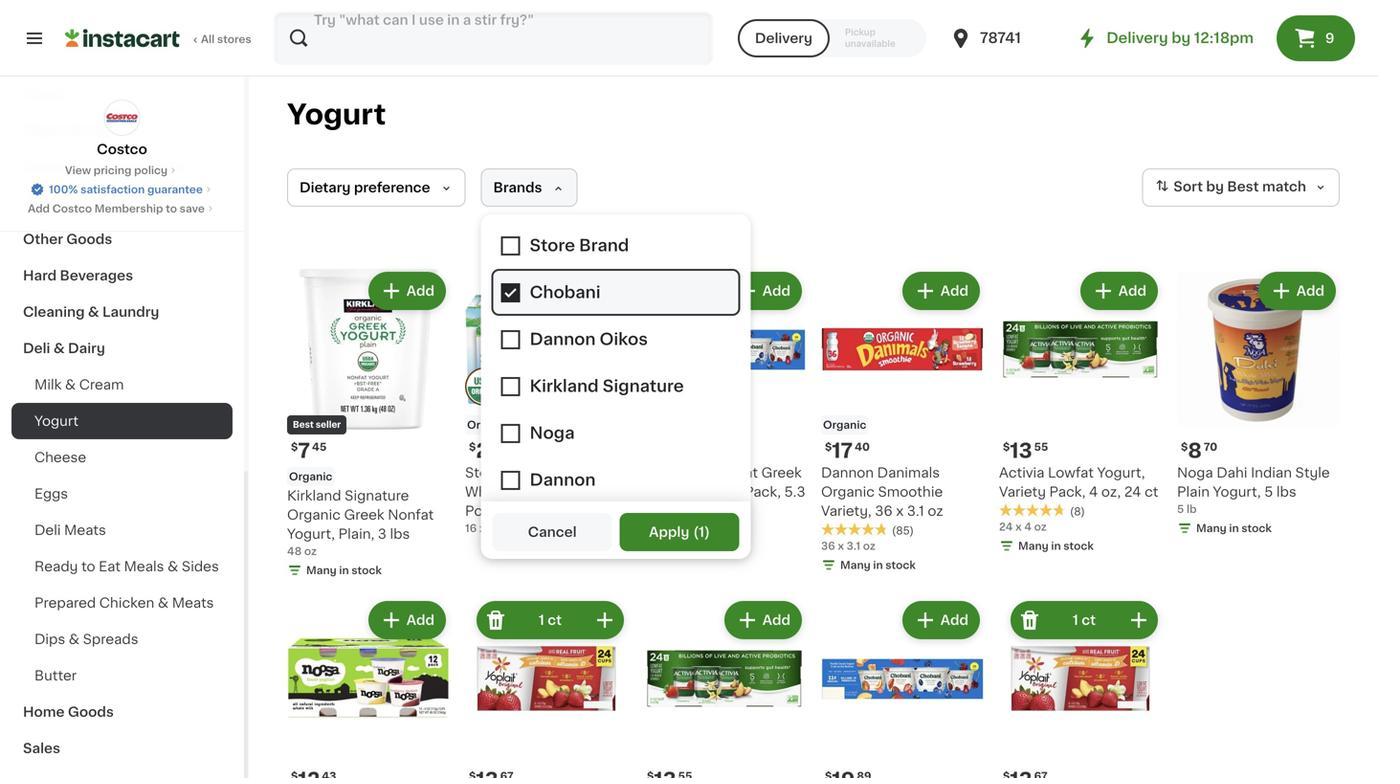 Task type: describe. For each thing, give the bounding box(es) containing it.
cleaning & laundry link
[[11, 294, 233, 330]]

0 horizontal spatial 3.1
[[847, 541, 861, 551]]

& inside prepared chicken & meats link
[[158, 596, 169, 610]]

other goods
[[23, 233, 112, 246]]

9
[[1326, 32, 1335, 45]]

best seller
[[293, 421, 341, 429]]

view pricing policy link
[[65, 163, 179, 178]]

0 vertical spatial to
[[166, 203, 177, 214]]

guarantee
[[147, 184, 203, 195]]

other goods link
[[11, 221, 233, 258]]

cheese
[[34, 451, 86, 464]]

kirkland signature organic greek nonfat yogurt, plain, 3 lbs 48 oz
[[287, 489, 434, 557]]

45
[[312, 442, 327, 452]]

pack, inside activia lowfat yogurt, variety pack, 4 oz, 24 ct
[[1050, 485, 1086, 499]]

variety inside chobani non-fat greek yogurt, variety pack, 5.3 oz, 20 ct 20 x 5.3 oz
[[695, 485, 742, 499]]

deli & dairy link
[[11, 330, 233, 367]]

sides
[[182, 560, 219, 573]]

17
[[832, 441, 853, 461]]

21
[[476, 441, 498, 461]]

item badge image
[[465, 368, 504, 406]]

service type group
[[738, 19, 927, 57]]

1 increment quantity of yoplait original low fat yogurt, variety pack, 6 oz, 24 ct image from the left
[[594, 609, 617, 632]]

48
[[287, 546, 302, 557]]

7
[[298, 441, 310, 461]]

dairy
[[68, 342, 105, 355]]

chicken
[[99, 596, 154, 610]]

sales
[[23, 742, 60, 755]]

stock down (8)
[[1064, 541, 1094, 551]]

spreads
[[83, 633, 138, 646]]

organic up 17
[[823, 420, 867, 430]]

100% satisfaction guarantee
[[49, 184, 203, 195]]

1 vertical spatial 36
[[821, 541, 836, 551]]

personal
[[87, 160, 147, 173]]

1 vertical spatial 24
[[1000, 522, 1013, 532]]

24 inside activia lowfat yogurt, variety pack, 4 oz, 24 ct
[[1125, 485, 1142, 499]]

stock for kirkland signature organic greek nonfat yogurt, plain, 3 lbs
[[352, 565, 382, 576]]

wine link
[[11, 185, 233, 221]]

oz inside dannon danimals organic smoothie variety, 36 x 3.1 oz
[[928, 505, 944, 518]]

butter link
[[11, 658, 233, 694]]

preference
[[354, 181, 430, 194]]

yogurt inside yogurt link
[[34, 415, 79, 428]]

1 horizontal spatial costco
[[97, 143, 147, 156]]

ct inside activia lowfat yogurt, variety pack, 4 oz, 24 ct
[[1145, 485, 1159, 499]]

organic inside dannon danimals organic smoothie variety, 36 x 3.1 oz
[[821, 485, 875, 499]]

save
[[180, 203, 205, 214]]

other
[[23, 233, 63, 246]]

x for 16 x 3.5 oz
[[480, 523, 486, 534]]

0 vertical spatial 5
[[1265, 485, 1274, 499]]

36 inside dannon danimals organic smoothie variety, 36 x 3.1 oz
[[875, 505, 893, 518]]

0 horizontal spatial costco
[[52, 203, 92, 214]]

$ 8 70
[[1181, 441, 1218, 461]]

cancel button
[[493, 513, 612, 551]]

deli meats
[[34, 524, 106, 537]]

dips
[[34, 633, 65, 646]]

chobani non-fat greek yogurt, variety pack, 5.3 oz, 20 ct 20 x 5.3 oz
[[643, 466, 806, 534]]

satisfaction
[[81, 184, 145, 195]]

oz down pouch,
[[508, 523, 521, 534]]

delivery for delivery by 12:18pm
[[1107, 31, 1169, 45]]

hard beverages link
[[11, 258, 233, 294]]

noga dahi indian style plain yogurt, 5 lbs 5 lb
[[1178, 466, 1331, 515]]

paper goods link
[[11, 112, 233, 148]]

0 vertical spatial meats
[[64, 524, 106, 537]]

many down "36 x 3.1 oz"
[[841, 560, 871, 571]]

16 inside "stonyfield organic whole milk yogurt pouch, variety pack, 3.5 oz, 16 ct"
[[488, 524, 503, 537]]

non-
[[703, 466, 737, 480]]

dannon danimals organic smoothie variety, 36 x 3.1 oz
[[821, 466, 944, 518]]

eggs link
[[11, 476, 233, 512]]

prepared chicken & meats link
[[11, 585, 233, 621]]

1 for 1st increment quantity of yoplait original low fat yogurt, variety pack, 6 oz, 24 ct image from the right
[[1073, 614, 1079, 627]]

& for spreads
[[69, 633, 80, 646]]

many for noga dahi indian style plain yogurt, 5 lbs
[[1197, 523, 1227, 534]]

$ for 13
[[1003, 442, 1010, 452]]

100%
[[49, 184, 78, 195]]

activia
[[1000, 466, 1045, 480]]

match
[[1263, 180, 1307, 194]]

40
[[855, 442, 870, 452]]

sort
[[1174, 180, 1203, 194]]

ready to eat meals & sides link
[[11, 549, 233, 585]]

in down activia lowfat yogurt, variety pack, 4 oz, 24 ct
[[1052, 541, 1061, 551]]

product group containing 8
[[1178, 268, 1340, 540]]

dannon
[[821, 466, 874, 480]]

dips & spreads link
[[11, 621, 233, 658]]

membership
[[95, 203, 163, 214]]

(8)
[[1070, 506, 1085, 517]]

& inside ready to eat meals & sides link
[[168, 560, 178, 573]]

in for chobani non-fat greek yogurt, variety pack, 5.3 oz, 20 ct
[[695, 542, 705, 553]]

100% satisfaction guarantee button
[[30, 178, 214, 197]]

indian
[[1251, 466, 1292, 480]]

view
[[65, 165, 91, 176]]

view pricing policy
[[65, 165, 168, 176]]

eat
[[99, 560, 121, 573]]

add button for dannon danimals organic smoothie variety, 36 x 3.1 oz
[[905, 274, 978, 308]]

add button for stonyfield organic whole milk yogurt pouch, variety pack, 3.5 oz, 16 ct
[[548, 274, 622, 308]]

lbs inside the "kirkland signature organic greek nonfat yogurt, plain, 3 lbs 48 oz"
[[390, 528, 410, 541]]

x for 24 x 4 oz
[[1016, 522, 1022, 532]]

remove yoplait original low fat yogurt, variety pack, 6 oz, 24 ct image for 1st increment quantity of yoplait original low fat yogurt, variety pack, 6 oz, 24 ct image from the left
[[484, 609, 507, 632]]

noga
[[1178, 466, 1214, 480]]

prepared
[[34, 596, 96, 610]]

eggs
[[34, 487, 68, 501]]

stock down (85)
[[886, 560, 916, 571]]

many in stock for noga dahi indian style plain yogurt, 5 lbs
[[1197, 523, 1272, 534]]

add button for noga dahi indian style plain yogurt, 5 lbs
[[1261, 274, 1335, 308]]

add button for kirkland signature organic greek nonfat yogurt, plain, 3 lbs
[[370, 274, 444, 308]]

costco link
[[97, 100, 147, 159]]

laundry
[[102, 305, 159, 319]]

delivery for delivery
[[755, 32, 813, 45]]

chobani
[[643, 466, 700, 480]]

$ for 7
[[291, 442, 298, 452]]

Best match Sort by field
[[1142, 169, 1340, 207]]

8
[[1188, 441, 1202, 461]]

health
[[23, 160, 69, 173]]

yogurt, inside activia lowfat yogurt, variety pack, 4 oz, 24 ct
[[1098, 466, 1146, 480]]

add button for activia lowfat yogurt, variety pack, 4 oz, 24 ct
[[1083, 274, 1157, 308]]

instacart logo image
[[65, 27, 180, 50]]

product group containing 7
[[287, 268, 450, 582]]

cleaning & laundry
[[23, 305, 159, 319]]

home goods
[[23, 706, 114, 719]]

0 horizontal spatial 4
[[1025, 522, 1032, 532]]

3.5 inside "stonyfield organic whole milk yogurt pouch, variety pack, 3.5 oz, 16 ct"
[[605, 505, 626, 518]]

lbs inside noga dahi indian style plain yogurt, 5 lbs 5 lb
[[1277, 485, 1297, 499]]

pack, inside chobani non-fat greek yogurt, variety pack, 5.3 oz, 20 ct 20 x 5.3 oz
[[745, 485, 781, 499]]

sort by
[[1174, 180, 1224, 194]]

seller
[[316, 421, 341, 429]]

wine
[[23, 196, 58, 210]]

organic up 21 at the bottom of page
[[467, 420, 511, 430]]

organic inside "stonyfield organic whole milk yogurt pouch, variety pack, 3.5 oz, 16 ct"
[[538, 466, 591, 480]]

hard
[[23, 269, 57, 282]]

& for personal
[[72, 160, 83, 173]]



Task type: vqa. For each thing, say whether or not it's contained in the screenshot.
top 3.5
yes



Task type: locate. For each thing, give the bounding box(es) containing it.
1 horizontal spatial milk
[[511, 485, 538, 499]]

& right the dips
[[69, 633, 80, 646]]

variety down activia
[[1000, 485, 1046, 499]]

4
[[1089, 485, 1099, 499], [1025, 522, 1032, 532]]

1 vertical spatial to
[[81, 560, 95, 573]]

0 vertical spatial 20
[[666, 505, 684, 518]]

1 horizontal spatial variety
[[695, 485, 742, 499]]

best left "match"
[[1228, 180, 1260, 194]]

in
[[1230, 523, 1239, 534], [1052, 541, 1061, 551], [695, 542, 705, 553], [873, 560, 883, 571], [339, 565, 349, 576]]

0 vertical spatial 24
[[1125, 485, 1142, 499]]

beverages
[[60, 269, 133, 282]]

greek inside the "kirkland signature organic greek nonfat yogurt, plain, 3 lbs 48 oz"
[[344, 508, 385, 522]]

best inside field
[[1228, 180, 1260, 194]]

1 vertical spatial 20
[[643, 523, 657, 534]]

cream
[[79, 378, 124, 392]]

best left seller
[[293, 421, 314, 429]]

dahi
[[1217, 466, 1248, 480]]

pack, down the fat on the bottom of the page
[[745, 485, 781, 499]]

1 horizontal spatial 5
[[1265, 485, 1274, 499]]

1 horizontal spatial 16
[[488, 524, 503, 537]]

& inside deli & dairy link
[[54, 342, 65, 355]]

x down pouch,
[[480, 523, 486, 534]]

costco up personal
[[97, 143, 147, 156]]

by right sort
[[1207, 180, 1224, 194]]

0 vertical spatial 36
[[875, 505, 893, 518]]

1 remove yoplait original low fat yogurt, variety pack, 6 oz, 24 ct image from the left
[[484, 609, 507, 632]]

butter
[[34, 669, 77, 683]]

1 vertical spatial oz,
[[643, 505, 663, 518]]

milk down stonyfield
[[511, 485, 538, 499]]

organic up kirkland
[[289, 472, 333, 482]]

0 horizontal spatial 36
[[821, 541, 836, 551]]

36 x 3.1 oz
[[821, 541, 876, 551]]

& for laundry
[[88, 305, 99, 319]]

$ for 17
[[825, 442, 832, 452]]

oz down variety, at right bottom
[[863, 541, 876, 551]]

& for cream
[[65, 378, 76, 392]]

in down (
[[695, 542, 705, 553]]

1 horizontal spatial meats
[[172, 596, 214, 610]]

yogurt link
[[11, 403, 233, 439]]

0 horizontal spatial 1 ct
[[539, 614, 562, 627]]

to
[[166, 203, 177, 214], [81, 560, 95, 573]]

)
[[705, 526, 710, 539]]

paper goods
[[23, 124, 113, 137]]

0 vertical spatial yogurt
[[287, 101, 386, 128]]

milk down deli & dairy
[[34, 378, 62, 392]]

oz down smoothie at the bottom
[[928, 505, 944, 518]]

by
[[1172, 31, 1191, 45], [1207, 180, 1224, 194]]

1 horizontal spatial increment quantity of yoplait original low fat yogurt, variety pack, 6 oz, 24 ct image
[[1128, 609, 1151, 632]]

1 horizontal spatial 24
[[1125, 485, 1142, 499]]

liquor link
[[11, 76, 233, 112]]

2 $ from the left
[[469, 442, 476, 452]]

& left dairy
[[54, 342, 65, 355]]

many down the "kirkland signature organic greek nonfat yogurt, plain, 3 lbs 48 oz"
[[306, 565, 337, 576]]

oz inside chobani non-fat greek yogurt, variety pack, 5.3 oz, 20 ct 20 x 5.3 oz
[[688, 523, 701, 534]]

4 inside activia lowfat yogurt, variety pack, 4 oz, 24 ct
[[1089, 485, 1099, 499]]

3.1 down variety, at right bottom
[[847, 541, 861, 551]]

1 vertical spatial 4
[[1025, 522, 1032, 532]]

oz inside the "kirkland signature organic greek nonfat yogurt, plain, 3 lbs 48 oz"
[[304, 546, 317, 557]]

0 horizontal spatial variety
[[515, 505, 562, 518]]

best
[[1228, 180, 1260, 194], [293, 421, 314, 429]]

costco logo image
[[104, 100, 140, 136]]

product group containing 13
[[1000, 268, 1162, 558]]

dietary
[[300, 181, 351, 194]]

greek for pack,
[[762, 466, 802, 480]]

to left eat
[[81, 560, 95, 573]]

0 vertical spatial goods
[[67, 124, 113, 137]]

1 vertical spatial best
[[293, 421, 314, 429]]

paper
[[23, 124, 63, 137]]

yogurt up "cheese"
[[34, 415, 79, 428]]

health & personal care
[[23, 160, 183, 173]]

ct inside chobani non-fat greek yogurt, variety pack, 5.3 oz, 20 ct 20 x 5.3 oz
[[687, 505, 701, 518]]

oz down activia
[[1035, 522, 1047, 532]]

oz left the )
[[688, 523, 701, 534]]

increment quantity of yoplait original low fat yogurt, variety pack, 6 oz, 24 ct image
[[594, 609, 617, 632], [1128, 609, 1151, 632]]

0 vertical spatial 3.1
[[907, 505, 925, 518]]

product group containing 17
[[821, 268, 984, 577]]

goods right home
[[68, 706, 114, 719]]

3.1 inside dannon danimals organic smoothie variety, 36 x 3.1 oz
[[907, 505, 925, 518]]

1 horizontal spatial by
[[1207, 180, 1224, 194]]

1 horizontal spatial 4
[[1089, 485, 1099, 499]]

cancel
[[528, 526, 577, 539]]

0 horizontal spatial greek
[[344, 508, 385, 522]]

0 vertical spatial deli
[[23, 342, 50, 355]]

$ for 21
[[469, 442, 476, 452]]

by inside field
[[1207, 180, 1224, 194]]

0 horizontal spatial 5
[[1178, 504, 1185, 515]]

sales link
[[11, 731, 233, 767]]

many in stock for kirkland signature organic greek nonfat yogurt, plain, 3 lbs
[[306, 565, 382, 576]]

3
[[378, 528, 387, 541]]

16 x 3.5 oz
[[465, 523, 521, 534]]

0 vertical spatial milk
[[34, 378, 62, 392]]

by for delivery
[[1172, 31, 1191, 45]]

by left 12:18pm at the right top of page
[[1172, 31, 1191, 45]]

deli for deli meats
[[34, 524, 61, 537]]

x up (85)
[[896, 505, 904, 518]]

0 horizontal spatial 24
[[1000, 522, 1013, 532]]

0 horizontal spatial 1
[[539, 614, 545, 627]]

dietary preference button
[[287, 169, 466, 207]]

1 horizontal spatial greek
[[762, 466, 802, 480]]

1 vertical spatial milk
[[511, 485, 538, 499]]

2 1 ct from the left
[[1073, 614, 1096, 627]]

costco
[[97, 143, 147, 156], [52, 203, 92, 214]]

$ left 45
[[291, 442, 298, 452]]

4 down activia
[[1025, 522, 1032, 532]]

0 horizontal spatial best
[[293, 421, 314, 429]]

x inside chobani non-fat greek yogurt, variety pack, 5.3 oz, 20 ct 20 x 5.3 oz
[[660, 523, 666, 534]]

variety down non- in the right bottom of the page
[[695, 485, 742, 499]]

1 vertical spatial by
[[1207, 180, 1224, 194]]

1 vertical spatial yogurt
[[34, 415, 79, 428]]

organic up 'cancel' button
[[538, 466, 591, 480]]

x down variety, at right bottom
[[838, 541, 844, 551]]

remove yoplait original low fat yogurt, variety pack, 6 oz, 24 ct image down 16 x 3.5 oz
[[484, 609, 507, 632]]

in down "36 x 3.1 oz"
[[873, 560, 883, 571]]

many in stock down "36 x 3.1 oz"
[[841, 560, 916, 571]]

apply
[[649, 526, 690, 539]]

yogurt, down dahi
[[1214, 485, 1261, 499]]

pricing
[[94, 165, 132, 176]]

deli
[[23, 342, 50, 355], [34, 524, 61, 537]]

0 vertical spatial 3.5
[[605, 505, 626, 518]]

None search field
[[274, 11, 713, 65]]

14
[[500, 442, 512, 452]]

yogurt,
[[1098, 466, 1146, 480], [643, 485, 691, 499], [1214, 485, 1261, 499], [287, 528, 335, 541]]

lbs right 3
[[390, 528, 410, 541]]

x inside dannon danimals organic smoothie variety, 36 x 3.1 oz
[[896, 505, 904, 518]]

oz, inside activia lowfat yogurt, variety pack, 4 oz, 24 ct
[[1102, 485, 1121, 499]]

lb
[[1187, 504, 1197, 515]]

$ up activia
[[1003, 442, 1010, 452]]

delivery button
[[738, 19, 830, 57]]

& left "cream"
[[65, 378, 76, 392]]

stock for noga dahi indian style plain yogurt, 5 lbs
[[1242, 523, 1272, 534]]

stock down plain,
[[352, 565, 382, 576]]

ready
[[34, 560, 78, 573]]

1 $ from the left
[[291, 442, 298, 452]]

many down lb
[[1197, 523, 1227, 534]]

stonyfield
[[465, 466, 535, 480]]

1 vertical spatial goods
[[66, 233, 112, 246]]

1 horizontal spatial 1 ct
[[1073, 614, 1096, 627]]

best match
[[1228, 180, 1307, 194]]

stock down the )
[[708, 542, 738, 553]]

greek inside chobani non-fat greek yogurt, variety pack, 5.3 oz, 20 ct 20 x 5.3 oz
[[762, 466, 802, 480]]

2 vertical spatial goods
[[68, 706, 114, 719]]

yogurt, up 48
[[287, 528, 335, 541]]

0 vertical spatial 5.3
[[785, 485, 806, 499]]

deli down cleaning
[[23, 342, 50, 355]]

stock down noga dahi indian style plain yogurt, 5 lbs 5 lb
[[1242, 523, 1272, 534]]

$ left "70" on the bottom of page
[[1181, 442, 1188, 452]]

1 horizontal spatial 36
[[875, 505, 893, 518]]

apply ( 1 )
[[649, 526, 710, 539]]

$ inside $ 8 70
[[1181, 442, 1188, 452]]

lbs
[[1277, 485, 1297, 499], [390, 528, 410, 541]]

2 horizontal spatial pack,
[[1050, 485, 1086, 499]]

1 horizontal spatial 20
[[666, 505, 684, 518]]

pack, down lowfat
[[1050, 485, 1086, 499]]

24 left the plain
[[1125, 485, 1142, 499]]

0 horizontal spatial 20
[[643, 523, 657, 534]]

78741
[[980, 31, 1021, 45]]

5 $ from the left
[[1181, 442, 1188, 452]]

many in stock down plain,
[[306, 565, 382, 576]]

cleaning
[[23, 305, 85, 319]]

oz, inside chobani non-fat greek yogurt, variety pack, 5.3 oz, 20 ct 20 x 5.3 oz
[[643, 505, 663, 518]]

meats up eat
[[64, 524, 106, 537]]

many in stock for chobani non-fat greek yogurt, variety pack, 5.3 oz, 20 ct
[[663, 542, 738, 553]]

$ for 8
[[1181, 442, 1188, 452]]

0 horizontal spatial meats
[[64, 524, 106, 537]]

milk
[[34, 378, 62, 392], [511, 485, 538, 499]]

& up 100%
[[72, 160, 83, 173]]

4 $ from the left
[[1003, 442, 1010, 452]]

yogurt, inside the "kirkland signature organic greek nonfat yogurt, plain, 3 lbs 48 oz"
[[287, 528, 335, 541]]

dietary preference
[[300, 181, 430, 194]]

2 horizontal spatial oz,
[[1102, 485, 1121, 499]]

& right chicken
[[158, 596, 169, 610]]

in down noga dahi indian style plain yogurt, 5 lbs 5 lb
[[1230, 523, 1239, 534]]

0 vertical spatial best
[[1228, 180, 1260, 194]]

1 vertical spatial lbs
[[390, 528, 410, 541]]

oz right 48
[[304, 546, 317, 557]]

1 vertical spatial 5.3
[[669, 523, 686, 534]]

24 x 4 oz
[[1000, 522, 1047, 532]]

greek
[[762, 466, 802, 480], [344, 508, 385, 522]]

in for noga dahi indian style plain yogurt, 5 lbs
[[1230, 523, 1239, 534]]

1 horizontal spatial 3.1
[[907, 505, 925, 518]]

many down 24 x 4 oz
[[1019, 541, 1049, 551]]

★★★★★
[[1000, 504, 1067, 517], [1000, 504, 1067, 517], [821, 523, 888, 536], [821, 523, 888, 536]]

yogurt up 'cancel' button
[[542, 485, 586, 499]]

stonyfield organic whole milk yogurt pouch, variety pack, 3.5 oz, 16 ct
[[465, 466, 626, 537]]

to down guarantee
[[166, 203, 177, 214]]

remove yoplait original low fat yogurt, variety pack, 6 oz, 24 ct image
[[484, 609, 507, 632], [1019, 609, 1042, 632]]

costco down 100%
[[52, 203, 92, 214]]

& inside milk & cream "link"
[[65, 378, 76, 392]]

prepared chicken & meats
[[34, 596, 214, 610]]

Search field
[[276, 13, 711, 63]]

0 horizontal spatial 3.5
[[488, 523, 505, 534]]

1 horizontal spatial to
[[166, 203, 177, 214]]

1 vertical spatial 5
[[1178, 504, 1185, 515]]

many for chobani non-fat greek yogurt, variety pack, 5.3 oz, 20 ct
[[663, 542, 693, 553]]

0 horizontal spatial 16
[[465, 523, 477, 534]]

1 vertical spatial 3.5
[[488, 523, 505, 534]]

variety inside activia lowfat yogurt, variety pack, 4 oz, 24 ct
[[1000, 485, 1046, 499]]

$ 17 40
[[825, 441, 870, 461]]

variety inside "stonyfield organic whole milk yogurt pouch, variety pack, 3.5 oz, 16 ct"
[[515, 505, 562, 518]]

many for kirkland signature organic greek nonfat yogurt, plain, 3 lbs
[[306, 565, 337, 576]]

& inside the dips & spreads link
[[69, 633, 80, 646]]

2 horizontal spatial variety
[[1000, 485, 1046, 499]]

1 ct
[[539, 614, 562, 627], [1073, 614, 1096, 627]]

& down beverages
[[88, 305, 99, 319]]

36 up (85)
[[875, 505, 893, 518]]

product group containing 21
[[465, 268, 628, 537]]

& inside cleaning & laundry link
[[88, 305, 99, 319]]

oz, inside "stonyfield organic whole milk yogurt pouch, variety pack, 3.5 oz, 16 ct"
[[465, 524, 485, 537]]

0 vertical spatial by
[[1172, 31, 1191, 45]]

2 vertical spatial yogurt
[[542, 485, 586, 499]]

product group
[[287, 268, 450, 582], [465, 268, 628, 537], [643, 268, 806, 559], [821, 268, 984, 577], [1000, 268, 1162, 558], [1178, 268, 1340, 540], [287, 597, 450, 778], [465, 597, 628, 778], [643, 597, 806, 778], [821, 597, 984, 778], [1000, 597, 1162, 778]]

x left (
[[660, 523, 666, 534]]

$ inside $ 7 45
[[291, 442, 298, 452]]

0 horizontal spatial yogurt
[[34, 415, 79, 428]]

0 horizontal spatial remove yoplait original low fat yogurt, variety pack, 6 oz, 24 ct image
[[484, 609, 507, 632]]

& inside health & personal care 'link'
[[72, 160, 83, 173]]

deli for deli & dairy
[[23, 342, 50, 355]]

0 horizontal spatial pack,
[[565, 505, 601, 518]]

0 horizontal spatial to
[[81, 560, 95, 573]]

1 horizontal spatial remove yoplait original low fat yogurt, variety pack, 6 oz, 24 ct image
[[1019, 609, 1042, 632]]

many in stock down 24 x 4 oz
[[1019, 541, 1094, 551]]

1 vertical spatial meats
[[172, 596, 214, 610]]

nonfat
[[388, 508, 434, 522]]

0 vertical spatial lbs
[[1277, 485, 1297, 499]]

stores
[[217, 34, 251, 45]]

1 horizontal spatial yogurt
[[287, 101, 386, 128]]

3.1 down smoothie at the bottom
[[907, 505, 925, 518]]

&
[[72, 160, 83, 173], [88, 305, 99, 319], [54, 342, 65, 355], [65, 378, 76, 392], [168, 560, 178, 573], [158, 596, 169, 610], [69, 633, 80, 646]]

$ 21 14
[[469, 441, 512, 461]]

yogurt, inside chobani non-fat greek yogurt, variety pack, 5.3 oz, 20 ct 20 x 5.3 oz
[[643, 485, 691, 499]]

13
[[1010, 441, 1033, 461]]

2 horizontal spatial yogurt
[[542, 485, 586, 499]]

organic down dannon
[[821, 485, 875, 499]]

0 vertical spatial costco
[[97, 143, 147, 156]]

dips & spreads
[[34, 633, 138, 646]]

4 down lowfat
[[1089, 485, 1099, 499]]

oz, up apply
[[643, 505, 663, 518]]

36 down variety, at right bottom
[[821, 541, 836, 551]]

meats down sides
[[172, 596, 214, 610]]

goods up health & personal care
[[67, 124, 113, 137]]

variety up cancel
[[515, 505, 562, 518]]

in for kirkland signature organic greek nonfat yogurt, plain, 3 lbs
[[339, 565, 349, 576]]

1 horizontal spatial lbs
[[1277, 485, 1297, 499]]

kirkland
[[287, 489, 341, 503]]

add button
[[370, 274, 444, 308], [548, 274, 622, 308], [726, 274, 800, 308], [905, 274, 978, 308], [1083, 274, 1157, 308], [1261, 274, 1335, 308], [370, 603, 444, 638], [726, 603, 800, 638], [905, 603, 978, 638]]

milk inside "stonyfield organic whole milk yogurt pouch, variety pack, 3.5 oz, 16 ct"
[[511, 485, 538, 499]]

lbs down indian in the right of the page
[[1277, 485, 1297, 499]]

deli down 'eggs'
[[34, 524, 61, 537]]

5 left lb
[[1178, 504, 1185, 515]]

variety,
[[821, 505, 872, 518]]

stock for chobani non-fat greek yogurt, variety pack, 5.3 oz, 20 ct
[[708, 542, 738, 553]]

0 vertical spatial oz,
[[1102, 485, 1121, 499]]

signature
[[345, 489, 409, 503]]

$ 7 45
[[291, 441, 327, 461]]

meals
[[124, 560, 164, 573]]

greek for plain,
[[344, 508, 385, 522]]

24 down activia
[[1000, 522, 1013, 532]]

& for dairy
[[54, 342, 65, 355]]

5 down indian in the right of the page
[[1265, 485, 1274, 499]]

x down activia
[[1016, 522, 1022, 532]]

oz, left the plain
[[1102, 485, 1121, 499]]

20 left (
[[643, 523, 657, 534]]

$ left 14
[[469, 442, 476, 452]]

goods for other goods
[[66, 233, 112, 246]]

yogurt, right lowfat
[[1098, 466, 1146, 480]]

1 vertical spatial costco
[[52, 203, 92, 214]]

hard beverages
[[23, 269, 133, 282]]

70
[[1204, 442, 1218, 452]]

home goods link
[[11, 694, 233, 731]]

smoothie
[[878, 485, 943, 499]]

greek up plain,
[[344, 508, 385, 522]]

& left sides
[[168, 560, 178, 573]]

best for best seller
[[293, 421, 314, 429]]

2 increment quantity of yoplait original low fat yogurt, variety pack, 6 oz, 24 ct image from the left
[[1128, 609, 1151, 632]]

1 vertical spatial deli
[[34, 524, 61, 537]]

1 vertical spatial 3.1
[[847, 541, 861, 551]]

many down apply ( 1 )
[[663, 542, 693, 553]]

1 horizontal spatial oz,
[[643, 505, 663, 518]]

$19.89 element
[[643, 438, 806, 463]]

activia lowfat yogurt, variety pack, 4 oz, 24 ct
[[1000, 466, 1159, 499]]

1 horizontal spatial pack,
[[745, 485, 781, 499]]

oz, down pouch,
[[465, 524, 485, 537]]

x for 36 x 3.1 oz
[[838, 541, 844, 551]]

2 remove yoplait original low fat yogurt, variety pack, 6 oz, 24 ct image from the left
[[1019, 609, 1042, 632]]

policy
[[134, 165, 168, 176]]

yogurt up dietary
[[287, 101, 386, 128]]

1 horizontal spatial delivery
[[1107, 31, 1169, 45]]

0 vertical spatial 4
[[1089, 485, 1099, 499]]

milk inside "link"
[[34, 378, 62, 392]]

organic inside the "kirkland signature organic greek nonfat yogurt, plain, 3 lbs 48 oz"
[[287, 508, 341, 522]]

remove yoplait original low fat yogurt, variety pack, 6 oz, 24 ct image down 24 x 4 oz
[[1019, 609, 1042, 632]]

plain
[[1178, 485, 1210, 499]]

deli & dairy
[[23, 342, 105, 355]]

deli meats link
[[11, 512, 233, 549]]

0 vertical spatial greek
[[762, 466, 802, 480]]

1 ct for 1st increment quantity of yoplait original low fat yogurt, variety pack, 6 oz, 24 ct image from the right
[[1073, 614, 1096, 627]]

by for sort
[[1207, 180, 1224, 194]]

0 horizontal spatial 5.3
[[669, 523, 686, 534]]

many in stock down noga dahi indian style plain yogurt, 5 lbs 5 lb
[[1197, 523, 1272, 534]]

in down plain,
[[339, 565, 349, 576]]

0 horizontal spatial increment quantity of yoplait original low fat yogurt, variety pack, 6 oz, 24 ct image
[[594, 609, 617, 632]]

2 vertical spatial oz,
[[465, 524, 485, 537]]

add button for chobani non-fat greek yogurt, variety pack, 5.3 oz, 20 ct
[[726, 274, 800, 308]]

1 horizontal spatial 1
[[699, 526, 705, 539]]

0 horizontal spatial delivery
[[755, 32, 813, 45]]

many in stock down (
[[663, 542, 738, 553]]

greek right the fat on the bottom of the page
[[762, 466, 802, 480]]

best for best match
[[1228, 180, 1260, 194]]

$ inside $ 21 14
[[469, 442, 476, 452]]

pack, up cancel
[[565, 505, 601, 518]]

1 vertical spatial greek
[[344, 508, 385, 522]]

1 horizontal spatial best
[[1228, 180, 1260, 194]]

best inside product group
[[293, 421, 314, 429]]

goods for paper goods
[[67, 124, 113, 137]]

ct inside "stonyfield organic whole milk yogurt pouch, variety pack, 3.5 oz, 16 ct"
[[506, 524, 520, 537]]

add
[[28, 203, 50, 214], [407, 284, 435, 298], [585, 284, 613, 298], [763, 284, 791, 298], [941, 284, 969, 298], [1119, 284, 1147, 298], [1297, 284, 1325, 298], [407, 614, 435, 627], [763, 614, 791, 627], [941, 614, 969, 627]]

health & personal care link
[[11, 148, 233, 185]]

stock
[[1242, 523, 1272, 534], [1064, 541, 1094, 551], [708, 542, 738, 553], [886, 560, 916, 571], [352, 565, 382, 576]]

$ up dannon
[[825, 442, 832, 452]]

remove yoplait original low fat yogurt, variety pack, 6 oz, 24 ct image for 1st increment quantity of yoplait original low fat yogurt, variety pack, 6 oz, 24 ct image from the right
[[1019, 609, 1042, 632]]

delivery inside button
[[755, 32, 813, 45]]

organic down kirkland
[[287, 508, 341, 522]]

$ inside $ 13 55
[[1003, 442, 1010, 452]]

$ inside $ 17 40
[[825, 442, 832, 452]]

add costco membership to save
[[28, 203, 205, 214]]

2 horizontal spatial 1
[[1073, 614, 1079, 627]]

yogurt inside "stonyfield organic whole milk yogurt pouch, variety pack, 3.5 oz, 16 ct"
[[542, 485, 586, 499]]

pack, inside "stonyfield organic whole milk yogurt pouch, variety pack, 3.5 oz, 16 ct"
[[565, 505, 601, 518]]

0 horizontal spatial milk
[[34, 378, 62, 392]]

0 horizontal spatial by
[[1172, 31, 1191, 45]]

20 up apply ( 1 )
[[666, 505, 684, 518]]

yogurt, inside noga dahi indian style plain yogurt, 5 lbs 5 lb
[[1214, 485, 1261, 499]]

1 for 1st increment quantity of yoplait original low fat yogurt, variety pack, 6 oz, 24 ct image from the left
[[539, 614, 545, 627]]

1 1 ct from the left
[[539, 614, 562, 627]]

1 horizontal spatial 5.3
[[785, 485, 806, 499]]

yogurt, down chobani
[[643, 485, 691, 499]]

3 $ from the left
[[825, 442, 832, 452]]

many
[[1197, 523, 1227, 534], [1019, 541, 1049, 551], [663, 542, 693, 553], [841, 560, 871, 571], [306, 565, 337, 576]]

1 horizontal spatial 3.5
[[605, 505, 626, 518]]

goods for home goods
[[68, 706, 114, 719]]

0 horizontal spatial oz,
[[465, 524, 485, 537]]

goods up beverages
[[66, 233, 112, 246]]

0 horizontal spatial lbs
[[390, 528, 410, 541]]

1 ct for 1st increment quantity of yoplait original low fat yogurt, variety pack, 6 oz, 24 ct image from the left
[[539, 614, 562, 627]]

ready to eat meals & sides
[[34, 560, 219, 573]]



